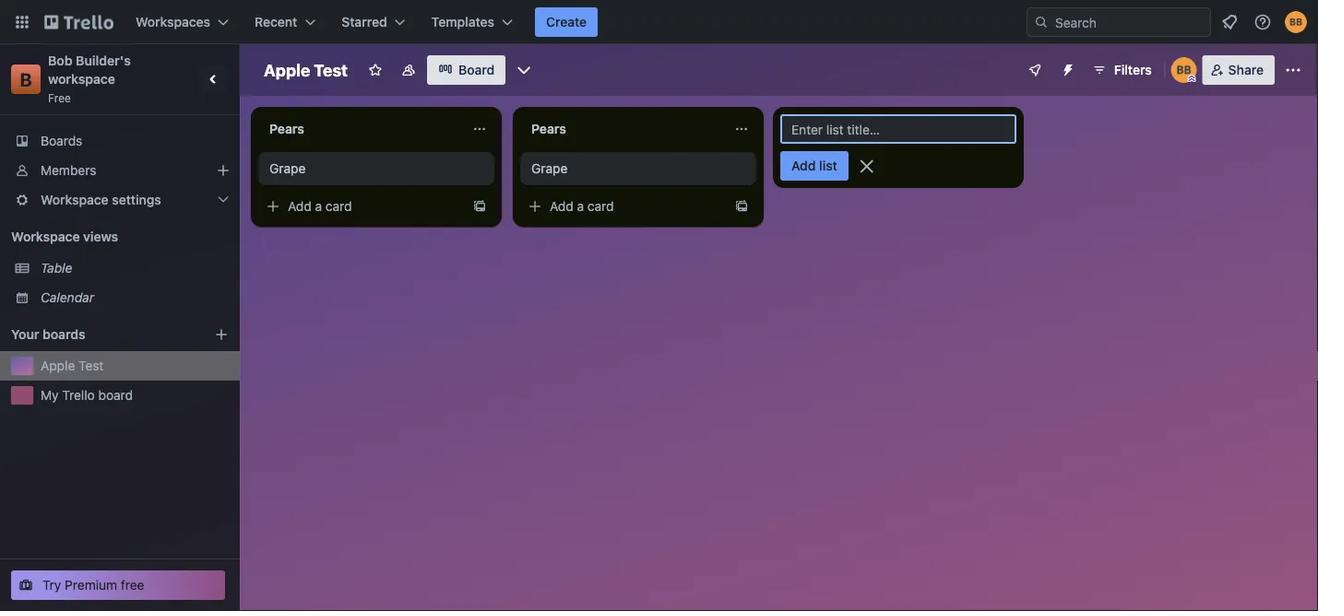 Task type: vqa. For each thing, say whether or not it's contained in the screenshot.
James Peterson (jamespeterson93) icon to the bottom
no



Task type: locate. For each thing, give the bounding box(es) containing it.
1 a from the left
[[315, 199, 322, 214]]

0 vertical spatial workspace
[[41, 192, 109, 208]]

Pears text field
[[258, 114, 461, 144], [521, 114, 724, 144]]

premium
[[65, 578, 117, 593]]

0 horizontal spatial sm image
[[264, 198, 282, 216]]

bob builder's workspace link
[[48, 53, 134, 87]]

0 horizontal spatial apple
[[41, 359, 75, 374]]

grape link
[[258, 152, 495, 186], [521, 152, 757, 186]]

2 sm image from the left
[[526, 198, 545, 216]]

bob
[[48, 53, 72, 68]]

create
[[546, 14, 587, 30]]

create button
[[535, 7, 598, 37]]

2 add from the left
[[550, 199, 574, 214]]

1 vertical spatial test
[[79, 359, 104, 374]]

card
[[326, 199, 352, 214], [588, 199, 614, 214]]

0 horizontal spatial grape link
[[258, 152, 495, 186]]

workspace navigation collapse icon image
[[201, 66, 227, 92]]

workspace settings
[[41, 192, 161, 208]]

bob builder (bobbuilder40) image
[[1286, 11, 1308, 33], [1172, 57, 1198, 83]]

apple down recent dropdown button in the left of the page
[[264, 60, 310, 80]]

0 vertical spatial apple
[[264, 60, 310, 80]]

try
[[42, 578, 61, 593]]

share
[[1229, 62, 1264, 78]]

recent
[[255, 14, 297, 30]]

1 horizontal spatial sm image
[[526, 198, 545, 216]]

1 add a card link from the left
[[258, 194, 465, 220]]

table link
[[41, 259, 229, 278]]

1 vertical spatial apple
[[41, 359, 75, 374]]

1 horizontal spatial add
[[550, 199, 574, 214]]

1 horizontal spatial apple
[[264, 60, 310, 80]]

add a card
[[288, 199, 352, 214], [550, 199, 614, 214]]

2 a from the left
[[577, 199, 584, 214]]

1 horizontal spatial grape
[[532, 161, 568, 176]]

add
[[288, 199, 312, 214], [550, 199, 574, 214]]

workspace for workspace views
[[11, 229, 80, 245]]

1 vertical spatial apple test
[[41, 359, 104, 374]]

apple test link
[[41, 357, 229, 376]]

1 add from the left
[[288, 199, 312, 214]]

board
[[98, 388, 133, 403]]

1 horizontal spatial add a card link
[[521, 194, 727, 220]]

card for sm image associated with add a card link related to create from template… image
[[588, 199, 614, 214]]

grape
[[269, 161, 306, 176], [532, 161, 568, 176]]

workspace
[[48, 72, 115, 87]]

1 horizontal spatial add a card
[[550, 199, 614, 214]]

1 card from the left
[[326, 199, 352, 214]]

add a card for "pears" 'text box' related to create from template… image
[[550, 199, 614, 214]]

1 horizontal spatial test
[[314, 60, 348, 80]]

2 grape link from the left
[[521, 152, 757, 186]]

workspace down members
[[41, 192, 109, 208]]

Search field
[[1049, 8, 1211, 36]]

a for sm image associated with add a card link related to create from template… image
[[577, 199, 584, 214]]

pears text field for create from template… image
[[521, 114, 724, 144]]

0 vertical spatial apple test
[[264, 60, 348, 80]]

add a card link
[[258, 194, 465, 220], [521, 194, 727, 220]]

1 grape from the left
[[269, 161, 306, 176]]

table
[[41, 261, 72, 276]]

workspace visible image
[[401, 63, 416, 78]]

apple test
[[264, 60, 348, 80], [41, 359, 104, 374]]

power ups image
[[1028, 63, 1043, 78]]

2 pears text field from the left
[[521, 114, 724, 144]]

None submit
[[781, 151, 849, 181]]

1 horizontal spatial card
[[588, 199, 614, 214]]

apple test inside "board name" 'text box'
[[264, 60, 348, 80]]

a
[[315, 199, 322, 214], [577, 199, 584, 214]]

sm image for add a card link related to create from template… image
[[526, 198, 545, 216]]

0 vertical spatial test
[[314, 60, 348, 80]]

automation image
[[1054, 55, 1080, 81]]

0 horizontal spatial card
[[326, 199, 352, 214]]

workspace up table
[[11, 229, 80, 245]]

bob builder (bobbuilder40) image right open information menu image
[[1286, 11, 1308, 33]]

1 grape link from the left
[[258, 152, 495, 186]]

calendar link
[[41, 289, 229, 307]]

free
[[121, 578, 144, 593]]

workspace inside workspace settings popup button
[[41, 192, 109, 208]]

open information menu image
[[1254, 13, 1273, 31]]

customize views image
[[515, 61, 534, 79]]

apple up my
[[41, 359, 75, 374]]

bob builder (bobbuilder40) image right filters
[[1172, 57, 1198, 83]]

test left star or unstar board icon
[[314, 60, 348, 80]]

my trello board link
[[41, 387, 229, 405]]

apple test up trello
[[41, 359, 104, 374]]

1 add a card from the left
[[288, 199, 352, 214]]

grape for "pears" 'text box' related to create from template… image
[[532, 161, 568, 176]]

0 horizontal spatial grape
[[269, 161, 306, 176]]

2 add a card from the left
[[550, 199, 614, 214]]

apple inside "board name" 'text box'
[[264, 60, 310, 80]]

1 horizontal spatial pears text field
[[521, 114, 724, 144]]

apple test down recent dropdown button in the left of the page
[[264, 60, 348, 80]]

members link
[[0, 156, 240, 186]]

1 sm image from the left
[[264, 198, 282, 216]]

apple
[[264, 60, 310, 80], [41, 359, 75, 374]]

b
[[20, 68, 32, 90]]

starred button
[[331, 7, 417, 37]]

1 horizontal spatial a
[[577, 199, 584, 214]]

pears text field for create from template… icon
[[258, 114, 461, 144]]

your
[[11, 327, 39, 342]]

0 horizontal spatial a
[[315, 199, 322, 214]]

workspaces
[[136, 14, 210, 30]]

0 horizontal spatial add a card link
[[258, 194, 465, 220]]

settings
[[112, 192, 161, 208]]

0 horizontal spatial pears text field
[[258, 114, 461, 144]]

search image
[[1035, 15, 1049, 30]]

2 add a card link from the left
[[521, 194, 727, 220]]

back to home image
[[44, 7, 114, 37]]

1 vertical spatial bob builder (bobbuilder40) image
[[1172, 57, 1198, 83]]

workspace views
[[11, 229, 118, 245]]

Enter list title… text field
[[781, 114, 1017, 144]]

0 horizontal spatial add a card
[[288, 199, 352, 214]]

1 horizontal spatial bob builder (bobbuilder40) image
[[1286, 11, 1308, 33]]

1 vertical spatial workspace
[[11, 229, 80, 245]]

views
[[83, 229, 118, 245]]

2 grape from the left
[[532, 161, 568, 176]]

1 pears text field from the left
[[258, 114, 461, 144]]

try premium free button
[[11, 571, 225, 601]]

test
[[314, 60, 348, 80], [79, 359, 104, 374]]

card for sm image related to add a card link corresponding to create from template… icon
[[326, 199, 352, 214]]

2 card from the left
[[588, 199, 614, 214]]

bob builder's workspace free
[[48, 53, 134, 104]]

workspace
[[41, 192, 109, 208], [11, 229, 80, 245]]

1 horizontal spatial apple test
[[264, 60, 348, 80]]

sm image
[[264, 198, 282, 216], [526, 198, 545, 216]]

0 vertical spatial bob builder (bobbuilder40) image
[[1286, 11, 1308, 33]]

1 horizontal spatial grape link
[[521, 152, 757, 186]]

boards
[[41, 133, 82, 149]]

0 horizontal spatial add
[[288, 199, 312, 214]]

test up the my trello board
[[79, 359, 104, 374]]



Task type: describe. For each thing, give the bounding box(es) containing it.
grape for "pears" 'text box' for create from template… icon
[[269, 161, 306, 176]]

members
[[41, 163, 96, 178]]

workspace for workspace settings
[[41, 192, 109, 208]]

board
[[459, 62, 495, 78]]

recent button
[[244, 7, 327, 37]]

b link
[[11, 65, 41, 94]]

templates
[[432, 14, 495, 30]]

my
[[41, 388, 59, 403]]

grape link for "pears" 'text box' for create from template… icon
[[258, 152, 495, 186]]

Board name text field
[[255, 55, 357, 85]]

test inside "board name" 'text box'
[[314, 60, 348, 80]]

apple inside apple test link
[[41, 359, 75, 374]]

a for sm image related to add a card link corresponding to create from template… icon
[[315, 199, 322, 214]]

board link
[[427, 55, 506, 85]]

workspaces button
[[125, 7, 240, 37]]

0 horizontal spatial test
[[79, 359, 104, 374]]

trello
[[62, 388, 95, 403]]

create from template… image
[[735, 199, 749, 214]]

add for "pears" 'text box' for create from template… icon
[[288, 199, 312, 214]]

builder's
[[76, 53, 131, 68]]

share button
[[1203, 55, 1275, 85]]

show menu image
[[1285, 61, 1303, 79]]

filters
[[1115, 62, 1152, 78]]

0 horizontal spatial bob builder (bobbuilder40) image
[[1172, 57, 1198, 83]]

star or unstar board image
[[368, 63, 383, 78]]

primary element
[[0, 0, 1319, 44]]

try premium free
[[42, 578, 144, 593]]

add a card link for create from template… image
[[521, 194, 727, 220]]

templates button
[[421, 7, 524, 37]]

sm image for add a card link corresponding to create from template… icon
[[264, 198, 282, 216]]

grape link for "pears" 'text box' related to create from template… image
[[521, 152, 757, 186]]

0 horizontal spatial apple test
[[41, 359, 104, 374]]

boards
[[42, 327, 86, 342]]

0 notifications image
[[1219, 11, 1241, 33]]

create from template… image
[[473, 199, 487, 214]]

your boards
[[11, 327, 86, 342]]

add board image
[[214, 328, 229, 342]]

add a card for "pears" 'text box' for create from template… icon
[[288, 199, 352, 214]]

this member is an admin of this board. image
[[1188, 75, 1197, 83]]

starred
[[342, 14, 387, 30]]

add for "pears" 'text box' related to create from template… image
[[550, 199, 574, 214]]

add a card link for create from template… icon
[[258, 194, 465, 220]]

filters button
[[1087, 55, 1158, 85]]

your boards with 2 items element
[[11, 324, 186, 346]]

my trello board
[[41, 388, 133, 403]]

free
[[48, 91, 71, 104]]

boards link
[[0, 126, 240, 156]]

calendar
[[41, 290, 94, 305]]

workspace settings button
[[0, 186, 240, 215]]



